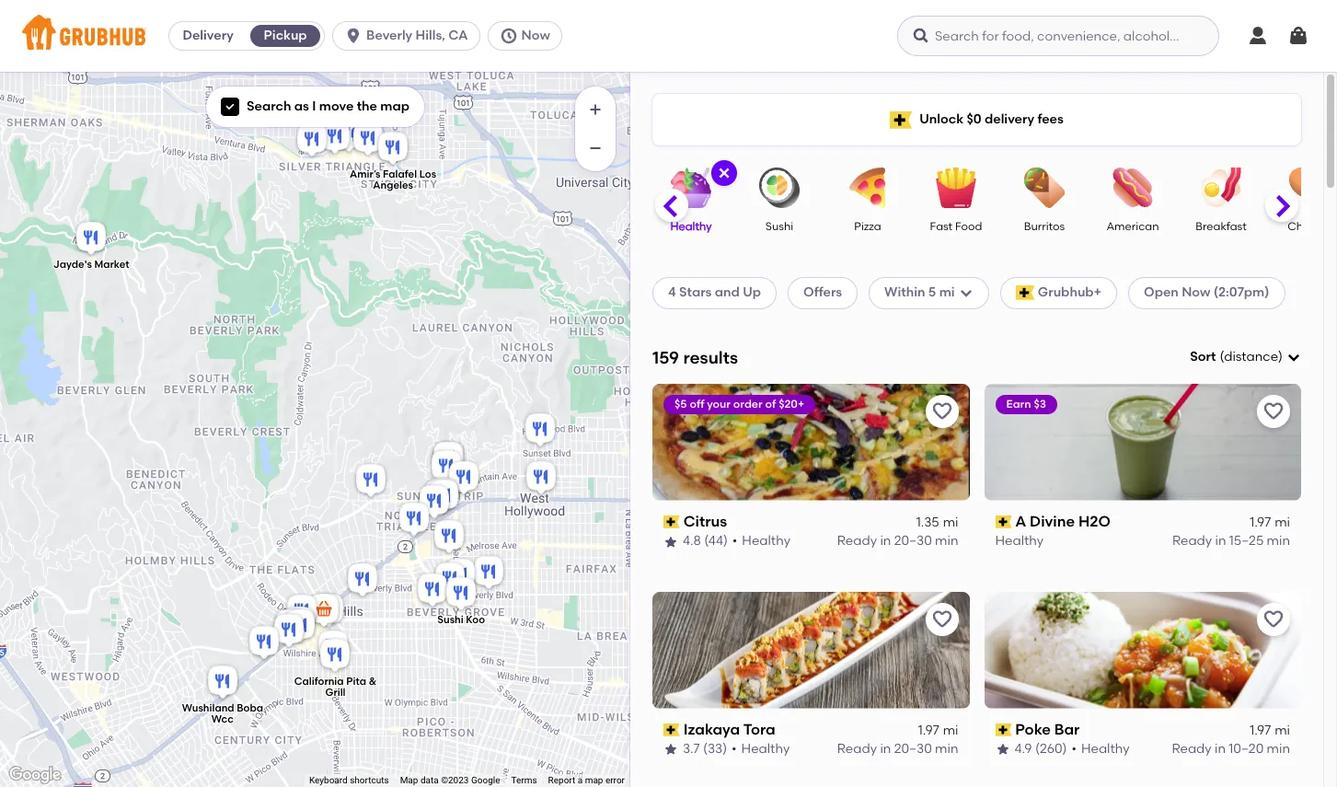Task type: describe. For each thing, give the bounding box(es) containing it.
(33)
[[703, 741, 727, 757]]

the
[[357, 99, 377, 114]]

google
[[471, 775, 500, 785]]

wushiland
[[182, 702, 234, 714]]

1.35
[[917, 515, 940, 530]]

sort
[[1191, 349, 1217, 365]]

subscription pass image for citrus
[[664, 516, 680, 529]]

pizza image
[[836, 168, 900, 208]]

koo
[[466, 614, 485, 626]]

open
[[1144, 285, 1179, 300]]

riozonas acai image
[[316, 117, 353, 158]]

california pizza kitchen image
[[314, 627, 351, 668]]

beverly hills, ca button
[[332, 21, 488, 51]]

poke bar image
[[430, 439, 467, 479]]

error
[[606, 775, 625, 785]]

order
[[734, 398, 763, 410]]

map
[[400, 775, 418, 785]]

ready in 15–25 min
[[1173, 533, 1291, 549]]

jayde's market
[[53, 258, 129, 270]]

izakaya
[[684, 721, 740, 738]]

mi right 1.35
[[943, 515, 959, 530]]

healthy for citrus
[[742, 533, 791, 549]]

sort ( distance )
[[1191, 349, 1283, 365]]

(260)
[[1036, 741, 1067, 757]]

1.97 for poke bar
[[1250, 723, 1272, 738]]

beverly
[[367, 28, 413, 43]]

citrus image
[[352, 461, 389, 501]]

mi for bar
[[1275, 723, 1291, 738]]

riozonas acai west hollywood image
[[421, 476, 458, 517]]

pita
[[346, 676, 366, 688]]

citrus logo image
[[653, 384, 970, 501]]

$5
[[675, 398, 687, 410]]

data
[[421, 775, 439, 785]]

california
[[294, 676, 343, 688]]

chop stop image
[[349, 119, 386, 160]]

star icon image for izakaya tora
[[664, 742, 679, 757]]

keyboard
[[309, 775, 348, 785]]

as
[[294, 99, 309, 114]]

in for poke bar
[[1215, 741, 1226, 757]]

$5 off your order of $20+
[[675, 398, 805, 410]]

ca
[[449, 28, 468, 43]]

4.9 (260)
[[1015, 741, 1067, 757]]

sushi image
[[748, 168, 812, 208]]

chicken image
[[1278, 168, 1338, 208]]

$20+
[[779, 398, 805, 410]]

move
[[319, 99, 354, 114]]

tora
[[744, 721, 776, 738]]

ready in 10–20 min
[[1172, 741, 1291, 757]]

rawberri image
[[425, 476, 462, 517]]

keyboard shortcuts
[[309, 775, 389, 785]]

niko niko sushi image
[[445, 458, 482, 499]]

within 5 mi
[[885, 285, 955, 300]]

min for izakaya tora
[[935, 741, 959, 757]]

the 3rd stop image
[[414, 570, 451, 611]]

4 stars and up
[[668, 285, 761, 300]]

1.97 mi for izakaya tora
[[919, 723, 959, 738]]

pickup
[[264, 28, 307, 43]]

open now (2:07pm)
[[1144, 285, 1270, 300]]

angeles
[[373, 179, 413, 191]]

of
[[766, 398, 776, 410]]

corner bakery image
[[441, 556, 478, 596]]

$0
[[967, 111, 982, 127]]

star icon image for citrus
[[664, 534, 679, 549]]

save this restaurant image for a divine h2o
[[1263, 400, 1285, 422]]

3.7 (33)
[[683, 741, 727, 757]]

delivery
[[183, 28, 234, 43]]

poke bar
[[1016, 721, 1080, 738]]

15–25
[[1230, 533, 1264, 549]]

divine
[[1030, 513, 1075, 530]]

save this restaurant image for izakaya tora
[[931, 608, 953, 630]]

backyard bowls - los angeles image
[[470, 553, 507, 593]]

terms link
[[511, 775, 537, 785]]

offers
[[804, 285, 843, 300]]

159
[[653, 347, 680, 368]]

healthy down "a" in the right of the page
[[996, 533, 1044, 549]]

joe & the juice image
[[430, 517, 467, 557]]

pop up italia image
[[310, 591, 347, 631]]

healthy down healthy image
[[671, 220, 712, 233]]

unlock $0 delivery fees
[[920, 111, 1064, 127]]

food
[[956, 220, 983, 233]]

american
[[1107, 220, 1160, 233]]

healthy for poke bar
[[1082, 741, 1130, 757]]

report
[[548, 775, 576, 785]]

energy life cafe image
[[270, 611, 307, 651]]

breakfast
[[1196, 220, 1247, 233]]

svg image inside beverly hills, ca button
[[344, 27, 363, 45]]

mi right 5
[[940, 285, 955, 300]]

• for izakaya tora
[[732, 741, 737, 757]]

a
[[578, 775, 583, 785]]

earn
[[1007, 398, 1032, 410]]

$3
[[1034, 398, 1047, 410]]

amir's falafel los angeles image
[[374, 128, 411, 169]]

body energy club - west hollywood image
[[424, 475, 461, 515]]

ready in 20–30 min for izakaya tora
[[838, 741, 959, 757]]

1 vertical spatial map
[[585, 775, 603, 785]]

5
[[929, 285, 937, 300]]

i
[[312, 99, 316, 114]]

now button
[[488, 21, 570, 51]]

• healthy for citrus
[[733, 533, 791, 549]]

goop kitchen image
[[344, 560, 381, 601]]

sushi for sushi
[[766, 220, 794, 233]]

poke bar logo image
[[985, 592, 1302, 709]]

pickup button
[[247, 21, 324, 51]]

pressed retail image
[[416, 482, 453, 522]]

lemonade restaurant image
[[293, 120, 330, 161]]

bar
[[1055, 721, 1080, 738]]

in for izakaya tora
[[881, 741, 892, 757]]

Search for food, convenience, alcohol... search field
[[898, 16, 1220, 56]]

fast
[[930, 220, 953, 233]]

grubhub plus flag logo image for unlock $0 delivery fees
[[890, 111, 913, 128]]

los
[[419, 168, 436, 180]]



Task type: locate. For each thing, give the bounding box(es) containing it.
(44)
[[705, 533, 728, 549]]

up
[[743, 285, 761, 300]]

grubhub plus flag logo image left unlock
[[890, 111, 913, 128]]

map region
[[0, 39, 861, 787]]

search as i move the map
[[247, 99, 410, 114]]

1 vertical spatial 20–30
[[895, 741, 932, 757]]

159 results
[[653, 347, 738, 368]]

plus icon image
[[586, 100, 605, 119]]

a divine h2o
[[1016, 513, 1111, 530]]

2 save this restaurant image from the left
[[1263, 608, 1285, 630]]

boba
[[236, 702, 263, 714]]

ready for a divine h2o
[[1173, 533, 1213, 549]]

min for poke bar
[[1267, 741, 1291, 757]]

1 ready in 20–30 min from the top
[[838, 533, 959, 549]]

• for poke bar
[[1072, 741, 1077, 757]]

sweetgreen image
[[428, 447, 464, 487]]

chicken
[[1288, 220, 1332, 233]]

mi up ready in 10–20 min
[[1275, 723, 1291, 738]]

4
[[668, 285, 676, 300]]

healthy right (44)
[[742, 533, 791, 549]]

none field containing sort
[[1191, 348, 1302, 367]]

• healthy for poke bar
[[1072, 741, 1130, 757]]

subscription pass image left citrus at bottom
[[664, 516, 680, 529]]

20–30 for izakaya tora
[[895, 741, 932, 757]]

2 save this restaurant image from the left
[[1263, 400, 1285, 422]]

subscription pass image left "a" in the right of the page
[[996, 516, 1012, 529]]

amir's
[[349, 168, 380, 180]]

1 save this restaurant image from the left
[[931, 400, 953, 422]]

oakberry acai bowls & smoothies i beverly center image
[[431, 559, 468, 600]]

©2023
[[441, 775, 469, 785]]

• healthy
[[733, 533, 791, 549], [732, 741, 790, 757], [1072, 741, 1130, 757]]

svg image
[[1288, 25, 1310, 47], [344, 27, 363, 45], [499, 27, 518, 45], [959, 286, 974, 301], [1287, 350, 1302, 365]]

star icon image left 4.9
[[996, 742, 1010, 757]]

subscription pass image for a divine h2o
[[996, 516, 1012, 529]]

kung pao china bistro image
[[522, 458, 559, 499]]

0 vertical spatial subscription pass image
[[996, 516, 1012, 529]]

grubhub+
[[1038, 285, 1102, 300]]

terms
[[511, 775, 537, 785]]

1.97 for a divine h2o
[[1250, 515, 1272, 530]]

1 horizontal spatial grubhub plus flag logo image
[[1016, 286, 1035, 301]]

1 vertical spatial grubhub plus flag logo image
[[1016, 286, 1035, 301]]

• down bar
[[1072, 741, 1077, 757]]

subscription pass image for poke bar
[[996, 724, 1012, 736]]

sushi koo
[[437, 614, 485, 626]]

market
[[94, 258, 129, 270]]

)
[[1279, 349, 1283, 365]]

california pita & grill wushiland boba wcc
[[182, 676, 376, 725]]

search
[[247, 99, 291, 114]]

ready for izakaya tora
[[838, 741, 877, 757]]

save this restaurant image for citrus
[[931, 400, 953, 422]]

citrus
[[684, 513, 727, 530]]

garfield pharmacy image
[[305, 591, 342, 631]]

healthy down tora
[[742, 741, 790, 757]]

0 horizontal spatial save this restaurant image
[[931, 400, 953, 422]]

sushi left koo
[[437, 614, 463, 626]]

now right open
[[1182, 285, 1211, 300]]

a divine h2o image
[[429, 439, 466, 479]]

burritos
[[1025, 220, 1065, 233]]

healthy image
[[659, 168, 724, 208]]

izakaya tora image
[[395, 499, 432, 540]]

delivery
[[985, 111, 1035, 127]]

mi up ready in 15–25 min
[[1275, 515, 1291, 530]]

ready for citrus
[[838, 533, 877, 549]]

• healthy right (44)
[[733, 533, 791, 549]]

subscription pass image for izakaya tora
[[664, 724, 680, 736]]

mi for tora
[[943, 723, 959, 738]]

sushi for sushi koo
[[437, 614, 463, 626]]

0 vertical spatial map
[[381, 99, 410, 114]]

california pita & grill image
[[316, 636, 353, 676]]

1 horizontal spatial sushi
[[766, 220, 794, 233]]

now
[[522, 28, 550, 43], [1182, 285, 1211, 300]]

1 subscription pass image from the top
[[996, 516, 1012, 529]]

(2:07pm)
[[1214, 285, 1270, 300]]

0 horizontal spatial sushi
[[437, 614, 463, 626]]

star icon image for poke bar
[[996, 742, 1010, 757]]

svg image
[[1247, 25, 1270, 47], [912, 27, 931, 45], [225, 101, 236, 112], [717, 166, 732, 180]]

american image
[[1101, 168, 1166, 208]]

fast food image
[[924, 168, 989, 208]]

• healthy for izakaya tora
[[732, 741, 790, 757]]

subscription pass image
[[996, 516, 1012, 529], [996, 724, 1012, 736]]

a
[[1016, 513, 1027, 530]]

amir's falafel los angeles
[[349, 168, 436, 191]]

save this restaurant image down ')'
[[1263, 400, 1285, 422]]

0 horizontal spatial now
[[522, 28, 550, 43]]

save this restaurant image left "earn"
[[931, 400, 953, 422]]

subscription pass image left poke
[[996, 724, 1012, 736]]

1 subscription pass image from the top
[[664, 516, 680, 529]]

beverly hills, ca
[[367, 28, 468, 43]]

ready for poke bar
[[1172, 741, 1212, 757]]

wcc
[[211, 713, 233, 725]]

20–30
[[895, 533, 932, 549], [895, 741, 932, 757]]

save this restaurant button
[[926, 395, 959, 428], [1258, 395, 1291, 428], [926, 603, 959, 636], [1258, 603, 1291, 636]]

mi for divine
[[1275, 515, 1291, 530]]

min for a divine h2o
[[1267, 533, 1291, 549]]

mi left poke
[[943, 723, 959, 738]]

map right the
[[381, 99, 410, 114]]

a divine h2o logo image
[[985, 384, 1302, 501]]

jayde's
[[53, 258, 92, 270]]

svg image inside now button
[[499, 27, 518, 45]]

map
[[381, 99, 410, 114], [585, 775, 603, 785]]

• healthy down tora
[[732, 741, 790, 757]]

judi's deli image
[[280, 603, 317, 644]]

falafel
[[383, 168, 417, 180]]

star icon image left 3.7
[[664, 742, 679, 757]]

sushi down sushi image
[[766, 220, 794, 233]]

•
[[733, 533, 738, 549], [732, 741, 737, 757], [1072, 741, 1077, 757]]

0 vertical spatial 20–30
[[895, 533, 932, 549]]

off
[[690, 398, 705, 410]]

min left 4.9
[[935, 741, 959, 757]]

healthy for izakaya tora
[[742, 741, 790, 757]]

izakaya tora logo image
[[653, 592, 970, 709]]

map right a
[[585, 775, 603, 785]]

ready in 20–30 min for citrus
[[838, 533, 959, 549]]

subscription pass image left izakaya
[[664, 724, 680, 736]]

fees
[[1038, 111, 1064, 127]]

within
[[885, 285, 926, 300]]

stars
[[679, 285, 712, 300]]

grubhub plus flag logo image
[[890, 111, 913, 128], [1016, 286, 1035, 301]]

star icon image left the "4.8"
[[664, 534, 679, 549]]

1 save this restaurant image from the left
[[931, 608, 953, 630]]

main navigation navigation
[[0, 0, 1338, 72]]

comoncy - beverly hills image
[[281, 606, 318, 647]]

jayde's market image
[[72, 219, 109, 259]]

grubhub plus flag logo image for grubhub+
[[1016, 286, 1035, 301]]

spooning acai bowls & more image
[[245, 623, 282, 663]]

impasta image
[[272, 606, 309, 647]]

1.97 mi for a divine h2o
[[1250, 515, 1291, 530]]

None field
[[1191, 348, 1302, 367]]

2 subscription pass image from the top
[[996, 724, 1012, 736]]

hills,
[[416, 28, 445, 43]]

0 horizontal spatial save this restaurant image
[[931, 608, 953, 630]]

healthy right the (260)
[[1082, 741, 1130, 757]]

min right 10–20
[[1267, 741, 1291, 757]]

now inside now button
[[522, 28, 550, 43]]

20–30 for citrus
[[895, 533, 932, 549]]

(
[[1220, 349, 1225, 365]]

2 subscription pass image from the top
[[664, 724, 680, 736]]

h2o
[[1079, 513, 1111, 530]]

1 vertical spatial sushi
[[437, 614, 463, 626]]

• right (44)
[[733, 533, 738, 549]]

distance
[[1225, 349, 1279, 365]]

3.7
[[683, 741, 700, 757]]

min right 15–25
[[1267, 533, 1291, 549]]

1.97 mi for poke bar
[[1250, 723, 1291, 738]]

1 horizontal spatial now
[[1182, 285, 1211, 300]]

1 vertical spatial now
[[1182, 285, 1211, 300]]

save this restaurant image
[[931, 608, 953, 630], [1263, 608, 1285, 630]]

pizza
[[855, 220, 882, 233]]

1 horizontal spatial save this restaurant image
[[1263, 400, 1285, 422]]

sushi koo image
[[442, 574, 479, 615]]

0 horizontal spatial map
[[381, 99, 410, 114]]

subscription pass image
[[664, 516, 680, 529], [664, 724, 680, 736]]

1 vertical spatial subscription pass image
[[996, 724, 1012, 736]]

• for citrus
[[733, 533, 738, 549]]

1 20–30 from the top
[[895, 533, 932, 549]]

ready
[[838, 533, 877, 549], [1173, 533, 1213, 549], [838, 741, 877, 757], [1172, 741, 1212, 757]]

izakaya tora
[[684, 721, 776, 738]]

grill
[[325, 687, 345, 699]]

• healthy down bar
[[1072, 741, 1130, 757]]

in
[[881, 533, 892, 549], [1216, 533, 1227, 549], [881, 741, 892, 757], [1215, 741, 1226, 757]]

zankou chicken image
[[522, 410, 558, 451]]

grubhub plus flag logo image left grubhub+
[[1016, 286, 1035, 301]]

1.97 for izakaya tora
[[919, 723, 940, 738]]

0 vertical spatial grubhub plus flag logo image
[[890, 111, 913, 128]]

minus icon image
[[586, 139, 605, 157]]

• right (33)
[[732, 741, 737, 757]]

your
[[707, 398, 731, 410]]

1 horizontal spatial map
[[585, 775, 603, 785]]

shortcuts
[[350, 775, 389, 785]]

now right ca
[[522, 28, 550, 43]]

report a map error link
[[548, 775, 625, 785]]

1 vertical spatial ready in 20–30 min
[[838, 741, 959, 757]]

0 vertical spatial now
[[522, 28, 550, 43]]

0 vertical spatial sushi
[[766, 220, 794, 233]]

panera bread image
[[330, 116, 367, 156]]

save this restaurant image
[[931, 400, 953, 422], [1263, 400, 1285, 422]]

0 vertical spatial subscription pass image
[[664, 516, 680, 529]]

breakfast image
[[1189, 168, 1254, 208]]

2 ready in 20–30 min from the top
[[838, 741, 959, 757]]

min for citrus
[[935, 533, 959, 549]]

10–20
[[1229, 741, 1264, 757]]

0 horizontal spatial grubhub plus flag logo image
[[890, 111, 913, 128]]

results
[[684, 347, 738, 368]]

and
[[715, 285, 740, 300]]

1 vertical spatial subscription pass image
[[664, 724, 680, 736]]

unlock
[[920, 111, 964, 127]]

0 vertical spatial ready in 20–30 min
[[838, 533, 959, 549]]

4.8
[[683, 533, 701, 549]]

mi
[[940, 285, 955, 300], [943, 515, 959, 530], [1275, 515, 1291, 530], [943, 723, 959, 738], [1275, 723, 1291, 738]]

burritos image
[[1013, 168, 1077, 208]]

save this restaurant image for poke bar
[[1263, 608, 1285, 630]]

in for a divine h2o
[[1216, 533, 1227, 549]]

wrapstar image
[[283, 592, 320, 632]]

google image
[[5, 763, 65, 787]]

earn $3
[[1007, 398, 1047, 410]]

min down the 1.35 mi
[[935, 533, 959, 549]]

1 horizontal spatial save this restaurant image
[[1263, 608, 1285, 630]]

star icon image
[[664, 534, 679, 549], [664, 742, 679, 757], [996, 742, 1010, 757]]

healthy
[[671, 220, 712, 233], [742, 533, 791, 549], [996, 533, 1044, 549], [742, 741, 790, 757], [1082, 741, 1130, 757]]

sushi inside map region
[[437, 614, 463, 626]]

wushiland boba wcc image
[[204, 662, 241, 703]]

2 20–30 from the top
[[895, 741, 932, 757]]

&
[[368, 676, 376, 688]]

in for citrus
[[881, 533, 892, 549]]

4.9
[[1015, 741, 1033, 757]]

4.8 (44)
[[683, 533, 728, 549]]



Task type: vqa. For each thing, say whether or not it's contained in the screenshot.
bottom choice
no



